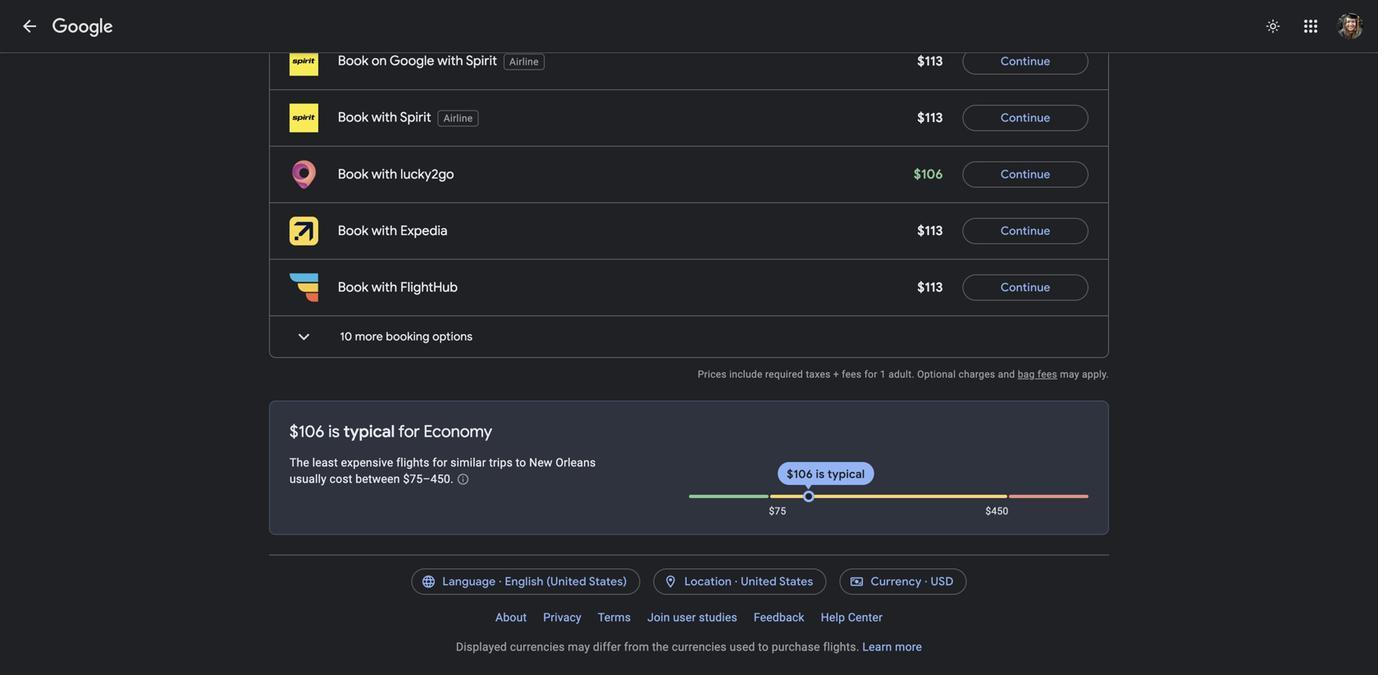 Task type: describe. For each thing, give the bounding box(es) containing it.
113 us dollars text field for book on google with spirit
[[917, 53, 943, 70]]

feedback link
[[746, 605, 813, 632]]

continue for book with lucky2go
[[1001, 167, 1050, 182]]

106 US dollars text field
[[914, 166, 943, 183]]

states
[[779, 575, 813, 590]]

language
[[442, 575, 496, 590]]

bag fees button
[[1018, 369, 1057, 381]]

continue for book with flighthub
[[1001, 281, 1050, 295]]

learn more about price insights image
[[457, 473, 470, 486]]

$106 for $106
[[914, 166, 943, 183]]

is for $106 is typical for economy
[[328, 422, 340, 443]]

apply.
[[1082, 369, 1109, 381]]

book for book with expedia
[[338, 223, 368, 240]]

economy
[[424, 422, 492, 443]]

adult.
[[889, 369, 915, 381]]

(united
[[546, 575, 586, 590]]

help
[[821, 612, 845, 625]]

continue button for book with lucky2go
[[963, 155, 1088, 194]]

continue button for book on google with spirit
[[963, 42, 1088, 81]]

$75
[[769, 506, 786, 518]]

help center
[[821, 612, 883, 625]]

113 us dollars text field for expedia
[[917, 223, 943, 240]]

$113 for book with expedia
[[917, 223, 943, 240]]

bag
[[1018, 369, 1035, 381]]

taxes
[[806, 369, 831, 381]]

is for $106 is typical
[[816, 468, 825, 482]]

join user studies link
[[639, 605, 746, 632]]

displayed
[[456, 641, 507, 655]]

prices
[[698, 369, 727, 381]]

expensive
[[341, 456, 393, 470]]

book for book with lucky2go
[[338, 166, 368, 183]]

typical for $106 is typical for economy
[[343, 422, 395, 443]]

book with spirit
[[338, 109, 431, 126]]

center
[[848, 612, 883, 625]]

$113 for book with flighthub
[[917, 279, 943, 296]]

for inside the least expensive flights for similar trips to new orleans usually cost between $75–450.
[[432, 456, 447, 470]]

with right google
[[437, 52, 463, 69]]

with for lucky2go
[[372, 166, 397, 183]]

$113 for book on google with spirit
[[917, 53, 943, 70]]

airline for book with spirit
[[444, 113, 473, 124]]

currency
[[871, 575, 922, 590]]

113 us dollars text field for spirit
[[917, 110, 943, 126]]

expedia
[[400, 223, 448, 240]]

united
[[741, 575, 777, 590]]

the least expensive flights for similar trips to new orleans usually cost between $75–450.
[[290, 456, 596, 487]]

learn more link
[[862, 641, 922, 655]]

booking
[[386, 330, 430, 345]]

the
[[652, 641, 669, 655]]

1 horizontal spatial may
[[1060, 369, 1079, 381]]

1
[[880, 369, 886, 381]]

flighthub
[[400, 279, 458, 296]]

cost
[[330, 473, 352, 487]]

terms
[[598, 612, 631, 625]]

flights.
[[823, 641, 859, 655]]

continue button for book with expedia
[[963, 212, 1088, 251]]

studies
[[699, 612, 737, 625]]

1 vertical spatial spirit
[[400, 109, 431, 126]]

+
[[833, 369, 839, 381]]

about
[[495, 612, 527, 625]]

0 horizontal spatial more
[[355, 330, 383, 345]]

learn
[[862, 641, 892, 655]]

10 more booking options
[[340, 330, 473, 345]]

2 horizontal spatial for
[[864, 369, 877, 381]]

states)
[[589, 575, 627, 590]]

usually
[[290, 473, 327, 487]]

feedback
[[754, 612, 804, 625]]

optional
[[917, 369, 956, 381]]

prices include required taxes + fees for 1 adult. optional charges and bag fees may apply.
[[698, 369, 1109, 381]]

and
[[998, 369, 1015, 381]]

about link
[[487, 605, 535, 632]]

least
[[312, 456, 338, 470]]

user
[[673, 612, 696, 625]]

10 more booking options image
[[284, 317, 324, 357]]

book with flighthub
[[338, 279, 458, 296]]



Task type: vqa. For each thing, say whether or not it's contained in the screenshot.
M
no



Task type: locate. For each thing, give the bounding box(es) containing it.
1 currencies from the left
[[510, 641, 565, 655]]

0 horizontal spatial currencies
[[510, 641, 565, 655]]

privacy
[[543, 612, 581, 625]]

book down book with spirit
[[338, 166, 368, 183]]

2 vertical spatial $106
[[787, 468, 813, 482]]

1 vertical spatial airline
[[444, 113, 473, 124]]

1 vertical spatial is
[[816, 468, 825, 482]]

1 horizontal spatial spirit
[[466, 52, 497, 69]]

4 continue from the top
[[1001, 224, 1050, 239]]

continue button for book with spirit
[[963, 98, 1088, 138]]

0 horizontal spatial may
[[568, 641, 590, 655]]

0 horizontal spatial spirit
[[400, 109, 431, 126]]

more right learn
[[895, 641, 922, 655]]

similar
[[450, 456, 486, 470]]

change appearance image
[[1253, 7, 1293, 46]]

united states
[[741, 575, 813, 590]]

2 continue button from the top
[[963, 98, 1088, 138]]

book left 'on'
[[338, 52, 368, 69]]

1 $113 from the top
[[917, 53, 943, 70]]

with down 'on'
[[372, 109, 397, 126]]

lucky2go
[[400, 166, 454, 183]]

113 us dollars text field up the $106 text field
[[917, 110, 943, 126]]

3 continue from the top
[[1001, 167, 1050, 182]]

2 fees from the left
[[1038, 369, 1057, 381]]

location
[[684, 575, 732, 590]]

typical
[[343, 422, 395, 443], [828, 468, 865, 482]]

0 horizontal spatial $106
[[290, 422, 324, 443]]

0 horizontal spatial to
[[516, 456, 526, 470]]

1 horizontal spatial typical
[[828, 468, 865, 482]]

english
[[505, 575, 544, 590]]

1 vertical spatial typical
[[828, 468, 865, 482]]

fees right +
[[842, 369, 862, 381]]

with left flighthub
[[372, 279, 397, 296]]

currencies down privacy link
[[510, 641, 565, 655]]

continue for book with expedia
[[1001, 224, 1050, 239]]

purchase
[[772, 641, 820, 655]]

2 113 us dollars text field from the top
[[917, 223, 943, 240]]

on
[[372, 52, 387, 69]]

with for spirit
[[372, 109, 397, 126]]

0 vertical spatial spirit
[[466, 52, 497, 69]]

book for book with spirit
[[338, 109, 368, 126]]

english (united states)
[[505, 575, 627, 590]]

1 horizontal spatial airline
[[509, 56, 539, 68]]

with for flighthub
[[372, 279, 397, 296]]

1 fees from the left
[[842, 369, 862, 381]]

2 continue from the top
[[1001, 111, 1050, 126]]

1 vertical spatial may
[[568, 641, 590, 655]]

book up the 10
[[338, 279, 368, 296]]

$106
[[914, 166, 943, 183], [290, 422, 324, 443], [787, 468, 813, 482]]

for up flights
[[398, 422, 420, 443]]

1 horizontal spatial more
[[895, 641, 922, 655]]

$106 is typical for economy
[[290, 422, 492, 443]]

5 continue from the top
[[1001, 281, 1050, 295]]

0 vertical spatial $106
[[914, 166, 943, 183]]

book left expedia
[[338, 223, 368, 240]]

2 currencies from the left
[[672, 641, 727, 655]]

continue for book with spirit
[[1001, 111, 1050, 126]]

3 book from the top
[[338, 166, 368, 183]]

book for book with flighthub
[[338, 279, 368, 296]]

1 113 us dollars text field from the top
[[917, 110, 943, 126]]

3 continue button from the top
[[963, 155, 1088, 194]]

between
[[355, 473, 400, 487]]

1 vertical spatial to
[[758, 641, 769, 655]]

include
[[729, 369, 763, 381]]

113 us dollars text field for book with flighthub
[[917, 279, 943, 296]]

to
[[516, 456, 526, 470], [758, 641, 769, 655]]

0 horizontal spatial typical
[[343, 422, 395, 443]]

book
[[338, 52, 368, 69], [338, 109, 368, 126], [338, 166, 368, 183], [338, 223, 368, 240], [338, 279, 368, 296]]

may
[[1060, 369, 1079, 381], [568, 641, 590, 655]]

113 US dollars text field
[[917, 110, 943, 126], [917, 223, 943, 240]]

privacy link
[[535, 605, 590, 632]]

join
[[647, 612, 670, 625]]

with left expedia
[[372, 223, 397, 240]]

from
[[624, 641, 649, 655]]

book with expedia
[[338, 223, 448, 240]]

to left new on the bottom left of the page
[[516, 456, 526, 470]]

for left 1
[[864, 369, 877, 381]]

typical for $106 is typical
[[828, 468, 865, 482]]

113 us dollars text field down the $106 text field
[[917, 223, 943, 240]]

5 book from the top
[[338, 279, 368, 296]]

options
[[432, 330, 473, 345]]

airline
[[509, 56, 539, 68], [444, 113, 473, 124]]

with
[[437, 52, 463, 69], [372, 109, 397, 126], [372, 166, 397, 183], [372, 223, 397, 240], [372, 279, 397, 296]]

1 vertical spatial 113 us dollars text field
[[917, 223, 943, 240]]

book on google with spirit
[[338, 52, 497, 69]]

4 continue button from the top
[[963, 212, 1088, 251]]

currencies down join user studies link
[[672, 641, 727, 655]]

$75–450.
[[403, 473, 454, 487]]

continue button for book with flighthub
[[963, 268, 1088, 308]]

continue button
[[963, 42, 1088, 81], [963, 98, 1088, 138], [963, 155, 1088, 194], [963, 212, 1088, 251], [963, 268, 1088, 308]]

book up book with lucky2go
[[338, 109, 368, 126]]

$113
[[917, 53, 943, 70], [917, 110, 943, 126], [917, 223, 943, 240], [917, 279, 943, 296]]

0 vertical spatial airline
[[509, 56, 539, 68]]

1 horizontal spatial $106
[[787, 468, 813, 482]]

0 vertical spatial for
[[864, 369, 877, 381]]

0 vertical spatial more
[[355, 330, 383, 345]]

0 vertical spatial typical
[[343, 422, 395, 443]]

help center link
[[813, 605, 891, 632]]

1 113 us dollars text field from the top
[[917, 53, 943, 70]]

the
[[290, 456, 309, 470]]

10
[[340, 330, 352, 345]]

new
[[529, 456, 553, 470]]

1 horizontal spatial fees
[[1038, 369, 1057, 381]]

5 continue button from the top
[[963, 268, 1088, 308]]

trips
[[489, 456, 513, 470]]

fees
[[842, 369, 862, 381], [1038, 369, 1057, 381]]

displayed currencies may differ from the currencies used to purchase flights. learn more
[[456, 641, 922, 655]]

usd
[[931, 575, 954, 590]]

2 book from the top
[[338, 109, 368, 126]]

$113 for book with spirit
[[917, 110, 943, 126]]

differ
[[593, 641, 621, 655]]

1 continue from the top
[[1001, 54, 1050, 69]]

spirit
[[466, 52, 497, 69], [400, 109, 431, 126]]

0 vertical spatial is
[[328, 422, 340, 443]]

0 horizontal spatial airline
[[444, 113, 473, 124]]

go back image
[[20, 16, 39, 36]]

may left differ
[[568, 641, 590, 655]]

$106 for $106 is typical
[[787, 468, 813, 482]]

1 horizontal spatial is
[[816, 468, 825, 482]]

3 $113 from the top
[[917, 223, 943, 240]]

1 vertical spatial 113 us dollars text field
[[917, 279, 943, 296]]

more right the 10
[[355, 330, 383, 345]]

0 horizontal spatial fees
[[842, 369, 862, 381]]

fees right bag
[[1038, 369, 1057, 381]]

required
[[765, 369, 803, 381]]

currencies
[[510, 641, 565, 655], [672, 641, 727, 655]]

1 vertical spatial for
[[398, 422, 420, 443]]

to inside the least expensive flights for similar trips to new orleans usually cost between $75–450.
[[516, 456, 526, 470]]

may left apply.
[[1060, 369, 1079, 381]]

1 horizontal spatial currencies
[[672, 641, 727, 655]]

for
[[864, 369, 877, 381], [398, 422, 420, 443], [432, 456, 447, 470]]

1 horizontal spatial for
[[432, 456, 447, 470]]

$450
[[986, 506, 1009, 518]]

orleans
[[556, 456, 596, 470]]

join user studies
[[647, 612, 737, 625]]

google
[[390, 52, 434, 69]]

with left the lucky2go
[[372, 166, 397, 183]]

1 horizontal spatial to
[[758, 641, 769, 655]]

book with lucky2go
[[338, 166, 454, 183]]

continue for book on google with spirit
[[1001, 54, 1050, 69]]

4 book from the top
[[338, 223, 368, 240]]

is
[[328, 422, 340, 443], [816, 468, 825, 482]]

0 vertical spatial 113 us dollars text field
[[917, 53, 943, 70]]

2 $113 from the top
[[917, 110, 943, 126]]

spirit right google
[[466, 52, 497, 69]]

1 vertical spatial more
[[895, 641, 922, 655]]

more
[[355, 330, 383, 345], [895, 641, 922, 655]]

book for book on google with spirit
[[338, 52, 368, 69]]

2 vertical spatial for
[[432, 456, 447, 470]]

113 US dollars text field
[[917, 53, 943, 70], [917, 279, 943, 296]]

4 $113 from the top
[[917, 279, 943, 296]]

continue
[[1001, 54, 1050, 69], [1001, 111, 1050, 126], [1001, 167, 1050, 182], [1001, 224, 1050, 239], [1001, 281, 1050, 295]]

for up $75–450.
[[432, 456, 447, 470]]

to right used at the right of page
[[758, 641, 769, 655]]

used
[[730, 641, 755, 655]]

flights
[[396, 456, 429, 470]]

1 vertical spatial $106
[[290, 422, 324, 443]]

0 vertical spatial to
[[516, 456, 526, 470]]

airline for book on google with spirit
[[509, 56, 539, 68]]

terms link
[[590, 605, 639, 632]]

$106 for $106 is typical for economy
[[290, 422, 324, 443]]

1 book from the top
[[338, 52, 368, 69]]

2 horizontal spatial $106
[[914, 166, 943, 183]]

$106 is typical
[[787, 468, 865, 482]]

1 continue button from the top
[[963, 42, 1088, 81]]

with for expedia
[[372, 223, 397, 240]]

spirit down book on google with spirit
[[400, 109, 431, 126]]

0 horizontal spatial is
[[328, 422, 340, 443]]

0 vertical spatial 113 us dollars text field
[[917, 110, 943, 126]]

2 113 us dollars text field from the top
[[917, 279, 943, 296]]

charges
[[959, 369, 995, 381]]

0 vertical spatial may
[[1060, 369, 1079, 381]]

0 horizontal spatial for
[[398, 422, 420, 443]]



